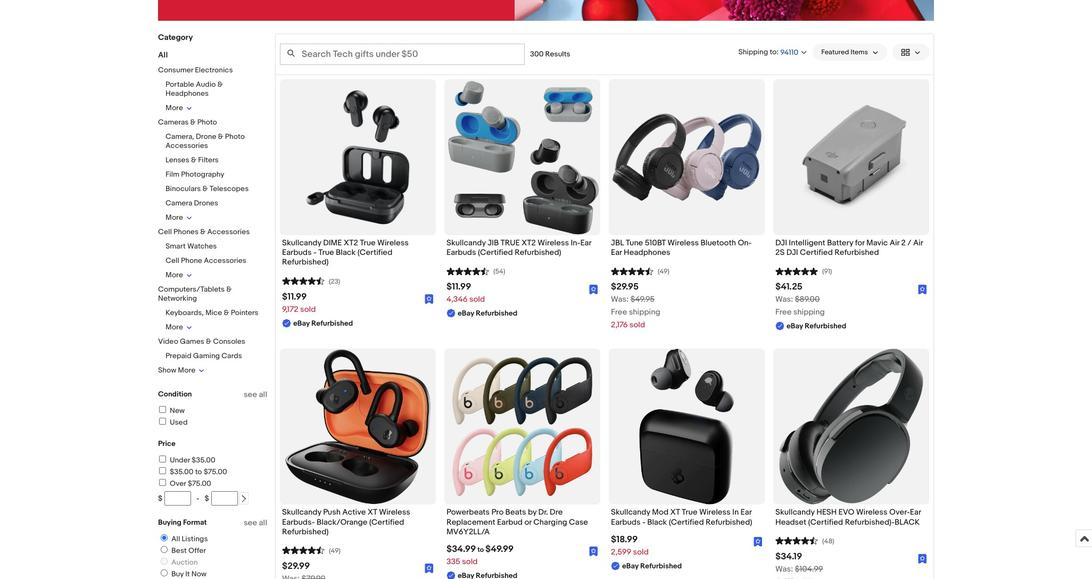 Task type: locate. For each thing, give the bounding box(es) containing it.
1 horizontal spatial $
[[205, 494, 209, 503]]

(49) link up $29.95
[[611, 266, 670, 276]]

1 vertical spatial see all button
[[244, 518, 267, 528]]

2 horizontal spatial to
[[770, 47, 777, 56]]

shipping down "$49.95"
[[629, 307, 661, 318]]

more up the video
[[166, 323, 183, 332]]

ebay down 2,599 sold on the right bottom of page
[[623, 562, 639, 571]]

$35.00 down under
[[170, 468, 194, 477]]

1 shipping from the left
[[629, 307, 661, 318]]

skullcandy inside 'skullcandy mod xt true wireless in ear earbuds - black (certified refurbished)'
[[611, 508, 651, 518]]

& inside video games & consoles prepaid gaming cards
[[206, 337, 211, 346]]

auction
[[171, 558, 198, 567]]

ear inside 'skullcandy mod xt true wireless in ear earbuds - black (certified refurbished)'
[[741, 508, 752, 518]]

all for all
[[158, 50, 168, 60]]

4.5 out of 5 stars image for skullcandy dime xt2 true wireless earbuds - true black (certified refurbished)
[[282, 276, 325, 286]]

(certified inside skullcandy dime xt2 true wireless earbuds - true black (certified refurbished)
[[358, 248, 393, 258]]

see for buying format
[[244, 518, 257, 528]]

cameras & photo
[[158, 118, 217, 127]]

free down $41.25
[[776, 307, 792, 318]]

jbl tune 510bt wireless bluetooth on-ear headphones image
[[609, 96, 765, 218]]

1 vertical spatial cell
[[166, 256, 179, 265]]

1 horizontal spatial xt
[[671, 508, 680, 518]]

1 horizontal spatial all
[[171, 535, 180, 544]]

1 see from the top
[[244, 390, 257, 400]]

0 horizontal spatial all
[[158, 50, 168, 60]]

& up drones
[[203, 184, 208, 193]]

:
[[777, 47, 779, 56]]

2 shipping from the left
[[794, 307, 825, 318]]

-
[[314, 248, 317, 258], [197, 494, 199, 503], [643, 517, 646, 528]]

skullcandy push active xt wireless earbuds- black/orange (certified refurbished) image
[[285, 349, 432, 505]]

true right dime
[[360, 238, 376, 248]]

wireless inside 'skullcandy mod xt true wireless in ear earbuds - black (certified refurbished)'
[[700, 508, 731, 518]]

$75.00 down under $35.00
[[204, 468, 227, 477]]

was: down $34.19
[[776, 564, 794, 574]]

was: for was: $104.99
[[776, 564, 794, 574]]

(49) link for $29.99
[[282, 545, 341, 555]]

1 horizontal spatial black
[[648, 517, 667, 528]]

telescopes
[[210, 184, 249, 193]]

was: inside was: $89.00 free shipping
[[776, 295, 794, 305]]

skullcandy for skullcandy push active xt wireless earbuds- black/orange (certified refurbished)
[[282, 508, 322, 518]]

(91)
[[823, 268, 833, 276]]

$11.99 up the "9,172"
[[282, 292, 307, 302]]

ebay refurbished down 4,346 sold
[[458, 309, 518, 318]]

ear for jbl tune 510bt wireless bluetooth on- ear headphones
[[611, 248, 622, 258]]

(certified inside 'skullcandy mod xt true wireless in ear earbuds - black (certified refurbished)'
[[669, 517, 704, 528]]

skullcandy for skullcandy hesh evo wireless over-ear headset (certified refurbished)-black
[[776, 508, 815, 518]]

(48) link
[[776, 536, 835, 546]]

2 see all from the top
[[244, 518, 267, 528]]

1 horizontal spatial (49)
[[658, 268, 670, 276]]

2,599
[[611, 547, 632, 557]]

(certified right dime
[[358, 248, 393, 258]]

1 see all from the top
[[244, 390, 267, 400]]

0 horizontal spatial photo
[[197, 118, 217, 127]]

2 horizontal spatial earbuds
[[611, 517, 641, 528]]

& inside computers/tablets & networking
[[226, 285, 232, 294]]

1 vertical spatial all
[[259, 518, 267, 528]]

skullcandy up $18.99
[[611, 508, 651, 518]]

evo
[[839, 508, 855, 518]]

see all button
[[244, 390, 267, 400], [244, 518, 267, 528]]

0 vertical spatial $75.00
[[204, 468, 227, 477]]

1 horizontal spatial (49) link
[[611, 266, 670, 276]]

ear left jbl
[[581, 238, 592, 248]]

was: down $41.25
[[776, 295, 794, 305]]

1 see all button from the top
[[244, 390, 267, 400]]

ear for skullcandy jib true xt2 wireless in-ear earbuds (certified refurbished)
[[581, 238, 592, 248]]

& right mice
[[224, 308, 229, 317]]

true
[[360, 238, 376, 248], [319, 248, 334, 258], [682, 508, 698, 518]]

1 vertical spatial (49)
[[329, 547, 341, 555]]

true up (23) at top left
[[319, 248, 334, 258]]

to
[[770, 47, 777, 56], [195, 468, 202, 477], [478, 546, 484, 554]]

1 horizontal spatial shipping
[[794, 307, 825, 318]]

xt right active
[[368, 508, 377, 518]]

1 vertical spatial (49) link
[[282, 545, 341, 555]]

1 all from the top
[[259, 390, 267, 400]]

skullcandy left the jib
[[447, 238, 486, 248]]

sold right 4,346
[[470, 295, 485, 305]]

photography
[[181, 170, 224, 179]]

ear right in
[[741, 508, 752, 518]]

(certified right mod
[[669, 517, 704, 528]]

& right audio
[[218, 80, 223, 89]]

headphones inside jbl tune 510bt wireless bluetooth on- ear headphones
[[624, 248, 671, 258]]

0 vertical spatial to
[[770, 47, 777, 56]]

0 horizontal spatial xt2
[[344, 238, 358, 248]]

9,172 sold
[[282, 304, 316, 314]]

0 vertical spatial see all button
[[244, 390, 267, 400]]

1 horizontal spatial earbuds
[[447, 248, 476, 258]]

refurbished for 4,346 sold
[[476, 309, 518, 318]]

refurbished
[[835, 248, 880, 258], [476, 309, 518, 318], [312, 319, 353, 328], [805, 322, 847, 331], [641, 562, 682, 571]]

3 more button from the top
[[166, 271, 192, 280]]

$ down over $75.00 option
[[158, 494, 163, 503]]

skullcandy left dime
[[282, 238, 322, 248]]

1 horizontal spatial headphones
[[624, 248, 671, 258]]

0 horizontal spatial $
[[158, 494, 163, 503]]

1 more button from the top
[[166, 103, 192, 112]]

0 vertical spatial $35.00
[[192, 456, 215, 465]]

4.5 out of 5 stars image
[[447, 266, 489, 276], [611, 266, 654, 276], [282, 276, 325, 286], [776, 536, 818, 546], [282, 545, 325, 555]]

Enter your search keyword text field
[[280, 44, 525, 65]]

& up gaming
[[206, 337, 211, 346]]

94110
[[781, 48, 799, 57]]

- left mod
[[643, 517, 646, 528]]

2 $ from the left
[[205, 494, 209, 503]]

4,346
[[447, 295, 468, 305]]

4.5 out of 5 stars image up $34.19
[[776, 536, 818, 546]]

0 horizontal spatial (49) link
[[282, 545, 341, 555]]

0 vertical spatial all
[[158, 50, 168, 60]]

headphones
[[166, 89, 209, 98], [624, 248, 671, 258]]

all for all listings
[[171, 535, 180, 544]]

air right /
[[914, 238, 924, 248]]

Best Offer radio
[[161, 546, 168, 553]]

0 horizontal spatial xt
[[368, 508, 377, 518]]

1 $ from the left
[[158, 494, 163, 503]]

accessories for drone
[[166, 141, 208, 150]]

refurbished) inside 'skullcandy jib true xt2 wireless in-ear earbuds (certified refurbished)'
[[515, 248, 562, 258]]

more button down keyboards,
[[166, 323, 192, 332]]

xt2 right dime
[[344, 238, 358, 248]]

ear inside 'skullcandy jib true xt2 wireless in-ear earbuds (certified refurbished)'
[[581, 238, 592, 248]]

ebay refurbished down was: $89.00 free shipping at right bottom
[[787, 322, 847, 331]]

xt2
[[344, 238, 358, 248], [522, 238, 536, 248]]

2 vertical spatial accessories
[[204, 256, 247, 265]]

true
[[501, 238, 520, 248]]

camera
[[166, 199, 192, 208]]

under $35.00 link
[[158, 456, 215, 465]]

(23)
[[329, 277, 340, 286]]

black up 2,599 sold on the right bottom of page
[[648, 517, 667, 528]]

2 xt2 from the left
[[522, 238, 536, 248]]

tune
[[626, 238, 643, 248]]

$35.00 up $35.00 to $75.00 at the bottom left of page
[[192, 456, 215, 465]]

true for skullcandy mod xt true wireless in ear earbuds - black (certified refurbished)
[[682, 508, 698, 518]]

condition
[[158, 390, 192, 399]]

2,176
[[611, 320, 628, 330]]

2
[[902, 238, 906, 248]]

xt2 right the true
[[522, 238, 536, 248]]

- left dime
[[314, 248, 317, 258]]

0 horizontal spatial headphones
[[166, 89, 209, 98]]

(certified up (54)
[[478, 248, 513, 258]]

1 vertical spatial headphones
[[624, 248, 671, 258]]

xt2 inside 'skullcandy jib true xt2 wireless in-ear earbuds (certified refurbished)'
[[522, 238, 536, 248]]

ebay
[[458, 309, 474, 318], [293, 319, 310, 328], [787, 322, 804, 331], [623, 562, 639, 571]]

to left $49.99
[[478, 546, 484, 554]]

1 horizontal spatial photo
[[225, 132, 245, 141]]

sold inside $29.95 was: $49.95 free shipping 2,176 sold
[[630, 320, 645, 330]]

more down camera
[[166, 213, 183, 222]]

black up (23) at top left
[[336, 248, 356, 258]]

under
[[170, 456, 190, 465]]

skullcandy up '(48)' link
[[776, 508, 815, 518]]

true for skullcandy dime xt2 true wireless earbuds - true black (certified refurbished)
[[360, 238, 376, 248]]

free inside $29.95 was: $49.95 free shipping 2,176 sold
[[611, 307, 628, 318]]

shipping inside $29.95 was: $49.95 free shipping 2,176 sold
[[629, 307, 661, 318]]

sold right the 2,599
[[633, 547, 649, 557]]

1 xt from the left
[[368, 508, 377, 518]]

sold for 2,599 sold
[[633, 547, 649, 557]]

ebay refurbished down the 9,172 sold
[[293, 319, 353, 328]]

wireless inside skullcandy dime xt2 true wireless earbuds - true black (certified refurbished)
[[378, 238, 409, 248]]

electronics
[[195, 66, 233, 75]]

more button down camera
[[166, 213, 192, 222]]

(49) link up $29.99
[[282, 545, 341, 555]]

to down under $35.00
[[195, 468, 202, 477]]

category
[[158, 32, 193, 43]]

ebay for 4,346 sold
[[458, 309, 474, 318]]

consumer
[[158, 66, 193, 75]]

over $75.00
[[170, 479, 211, 488]]

replacement
[[447, 517, 496, 528]]

wireless inside the skullcandy push active xt wireless earbuds- black/orange (certified refurbished)
[[379, 508, 411, 518]]

[object undefined] image
[[919, 284, 928, 294], [425, 294, 434, 304], [754, 537, 763, 547], [754, 537, 763, 547], [590, 547, 599, 557], [919, 554, 928, 564], [919, 554, 928, 564], [425, 563, 434, 574], [425, 564, 434, 574]]

1 vertical spatial black
[[648, 517, 667, 528]]

results
[[546, 50, 571, 59]]

2 horizontal spatial true
[[682, 508, 698, 518]]

earbuds up the (54) link on the left of the page
[[447, 248, 476, 258]]

0 horizontal spatial $11.99
[[282, 292, 307, 302]]

(49) down jbl tune 510bt wireless bluetooth on- ear headphones at the right of page
[[658, 268, 670, 276]]

1 horizontal spatial -
[[314, 248, 317, 258]]

skullcandy dime xt2 true wireless earbuds - true black (certified refurbished)
[[282, 238, 409, 268]]

accessories up watches
[[207, 227, 250, 236]]

2 all from the top
[[259, 518, 267, 528]]

0 vertical spatial see all
[[244, 390, 267, 400]]

show more
[[158, 366, 196, 375]]

was:
[[611, 295, 629, 305], [776, 295, 794, 305], [776, 564, 794, 574]]

1 vertical spatial see all
[[244, 518, 267, 528]]

- down over $75.00
[[197, 494, 199, 503]]

1 vertical spatial -
[[197, 494, 199, 503]]

earbuds inside 'skullcandy mod xt true wireless in ear earbuds - black (certified refurbished)'
[[611, 517, 641, 528]]

0 vertical spatial black
[[336, 248, 356, 258]]

all listings link
[[157, 535, 210, 544]]

see
[[244, 390, 257, 400], [244, 518, 257, 528]]

wireless for skullcandy mod xt true wireless in ear earbuds - black (certified refurbished)
[[700, 508, 731, 518]]

1 horizontal spatial xt2
[[522, 238, 536, 248]]

0 vertical spatial see
[[244, 390, 257, 400]]

ebay down the 9,172 sold
[[293, 319, 310, 328]]

1 horizontal spatial air
[[914, 238, 924, 248]]

4.5 out of 5 stars image up the 9,172 sold
[[282, 276, 325, 286]]

2 xt from the left
[[671, 508, 680, 518]]

dji right 2s
[[787, 248, 799, 258]]

1 horizontal spatial free
[[776, 307, 792, 318]]

& right the drone
[[218, 132, 224, 141]]

$ for maximum value "text field"
[[205, 494, 209, 503]]

camera,
[[166, 132, 194, 141]]

1 horizontal spatial to
[[478, 546, 484, 554]]

$ left maximum value "text field"
[[205, 494, 209, 503]]

accessories down watches
[[204, 256, 247, 265]]

watches
[[187, 242, 217, 251]]

skullcandy left the push
[[282, 508, 322, 518]]

0 vertical spatial (49)
[[658, 268, 670, 276]]

earbuds for skullcandy jib true xt2 wireless in-ear earbuds (certified refurbished)
[[447, 248, 476, 258]]

1 free from the left
[[611, 307, 628, 318]]

skullcandy inside skullcandy hesh evo wireless over-ear headset (certified refurbished)-black
[[776, 508, 815, 518]]

refurbished for 9,172 sold
[[312, 319, 353, 328]]

was: down $29.95
[[611, 295, 629, 305]]

accessories inside camera, drone & photo accessories lenses & filters film photography binoculars & telescopes camera drones
[[166, 141, 208, 150]]

refurbished) inside 'skullcandy mod xt true wireless in ear earbuds - black (certified refurbished)'
[[706, 517, 753, 528]]

skullcandy inside 'skullcandy jib true xt2 wireless in-ear earbuds (certified refurbished)'
[[447, 238, 486, 248]]

ebay refurbished down 2,599 sold on the right bottom of page
[[623, 562, 682, 571]]

computers/tablets
[[158, 285, 225, 294]]

skullcandy inside the skullcandy push active xt wireless earbuds- black/orange (certified refurbished)
[[282, 508, 322, 518]]

photo right the drone
[[225, 132, 245, 141]]

1 air from the left
[[890, 238, 900, 248]]

powerbeats pro beats by dr. dre replacement earbud or charging case mv6y2ll/a link
[[447, 508, 599, 540]]

Used checkbox
[[159, 418, 166, 425]]

$
[[158, 494, 163, 503], [205, 494, 209, 503]]

all right all listings radio
[[171, 535, 180, 544]]

air
[[890, 238, 900, 248], [914, 238, 924, 248]]

shipping
[[739, 47, 769, 56]]

(91) link
[[776, 266, 833, 276]]

mavic
[[867, 238, 888, 248]]

buy it now link
[[157, 570, 209, 579]]

accessories inside "smart watches cell phone accessories"
[[204, 256, 247, 265]]

more button up cameras
[[166, 103, 192, 112]]

more
[[166, 103, 183, 112], [166, 213, 183, 222], [166, 271, 183, 280], [166, 323, 183, 332], [178, 366, 196, 375]]

4.5 out of 5 stars image up $29.99
[[282, 545, 325, 555]]

Buy It Now radio
[[161, 570, 168, 577]]

shipping inside was: $89.00 free shipping
[[794, 307, 825, 318]]

(certified up (48)
[[809, 517, 844, 528]]

dime
[[323, 238, 342, 248]]

featured items button
[[813, 44, 888, 61]]

photo up the drone
[[197, 118, 217, 127]]

refurbished) inside skullcandy dime xt2 true wireless earbuds - true black (certified refurbished)
[[282, 257, 329, 268]]

2 vertical spatial -
[[643, 517, 646, 528]]

0 horizontal spatial shipping
[[629, 307, 661, 318]]

2 vertical spatial to
[[478, 546, 484, 554]]

1 horizontal spatial true
[[360, 238, 376, 248]]

dji
[[776, 238, 788, 248], [787, 248, 799, 258]]

(49) down black/orange
[[329, 547, 341, 555]]

0 vertical spatial accessories
[[166, 141, 208, 150]]

more button up computers/tablets
[[166, 271, 192, 280]]

2 horizontal spatial -
[[643, 517, 646, 528]]

1 horizontal spatial $11.99
[[447, 282, 472, 293]]

0 horizontal spatial black
[[336, 248, 356, 258]]

0 vertical spatial photo
[[197, 118, 217, 127]]

0 horizontal spatial earbuds
[[282, 248, 312, 258]]

ebay down 4,346 sold
[[458, 309, 474, 318]]

black inside skullcandy dime xt2 true wireless earbuds - true black (certified refurbished)
[[336, 248, 356, 258]]

sold right the "9,172"
[[300, 304, 316, 314]]

0 vertical spatial -
[[314, 248, 317, 258]]

in-
[[571, 238, 581, 248]]

to inside shipping to : 94110
[[770, 47, 777, 56]]

accessories up lenses & filters link
[[166, 141, 208, 150]]

0 vertical spatial headphones
[[166, 89, 209, 98]]

to inside $34.99 to $49.99
[[478, 546, 484, 554]]

2 see from the top
[[244, 518, 257, 528]]

sold for 9,172 sold
[[300, 304, 316, 314]]

[object undefined] image
[[590, 284, 599, 294], [590, 285, 599, 294], [919, 285, 928, 294], [425, 294, 434, 304], [590, 546, 599, 557]]

true inside 'skullcandy mod xt true wireless in ear earbuds - black (certified refurbished)'
[[682, 508, 698, 518]]

skullcandy for skullcandy dime xt2 true wireless earbuds - true black (certified refurbished)
[[282, 238, 322, 248]]

1 vertical spatial see
[[244, 518, 257, 528]]

335
[[447, 557, 461, 567]]

all up consumer
[[158, 50, 168, 60]]

free up 2,176
[[611, 307, 628, 318]]

cell down smart
[[166, 256, 179, 265]]

mv6y2ll/a
[[447, 527, 490, 537]]

to left 94110
[[770, 47, 777, 56]]

$29.99
[[282, 561, 310, 572]]

dre
[[550, 508, 563, 518]]

1 vertical spatial photo
[[225, 132, 245, 141]]

skullcandy jib true xt2 wireless in-ear earbuds (certified refurbished) image
[[445, 79, 601, 235]]

1 vertical spatial $35.00
[[170, 468, 194, 477]]

4.5 out of 5 stars image up 4,346 sold
[[447, 266, 489, 276]]

cell up smart
[[158, 227, 172, 236]]

more up computers/tablets
[[166, 271, 183, 280]]

xt2 inside skullcandy dime xt2 true wireless earbuds - true black (certified refurbished)
[[344, 238, 358, 248]]

wireless
[[378, 238, 409, 248], [538, 238, 569, 248], [668, 238, 699, 248], [379, 508, 411, 518], [700, 508, 731, 518], [857, 508, 888, 518]]

& up pointers
[[226, 285, 232, 294]]

xt inside 'skullcandy mod xt true wireless in ear earbuds - black (certified refurbished)'
[[671, 508, 680, 518]]

0 vertical spatial (49) link
[[611, 266, 670, 276]]

sold right 2,176
[[630, 320, 645, 330]]

(certified inside 'skullcandy jib true xt2 wireless in-ear earbuds (certified refurbished)'
[[478, 248, 513, 258]]

xt right mod
[[671, 508, 680, 518]]

earbuds up (23) link on the top left of page
[[282, 248, 312, 258]]

0 horizontal spatial free
[[611, 307, 628, 318]]

2 free from the left
[[776, 307, 792, 318]]

charging
[[534, 517, 568, 528]]

free inside was: $89.00 free shipping
[[776, 307, 792, 318]]

photo
[[197, 118, 217, 127], [225, 132, 245, 141]]

earbuds inside 'skullcandy jib true xt2 wireless in-ear earbuds (certified refurbished)'
[[447, 248, 476, 258]]

intelligent
[[789, 238, 826, 248]]

black inside 'skullcandy mod xt true wireless in ear earbuds - black (certified refurbished)'
[[648, 517, 667, 528]]

sold
[[470, 295, 485, 305], [300, 304, 316, 314], [630, 320, 645, 330], [633, 547, 649, 557], [462, 557, 478, 567]]

refurbished)-
[[845, 517, 895, 528]]

1 vertical spatial all
[[171, 535, 180, 544]]

best offer link
[[157, 546, 208, 555]]

Minimum Value text field
[[165, 492, 191, 506]]

2,599 sold
[[611, 547, 649, 557]]

335 sold
[[447, 557, 478, 567]]

0 horizontal spatial air
[[890, 238, 900, 248]]

earbuds up $18.99
[[611, 517, 641, 528]]

2 see all button from the top
[[244, 518, 267, 528]]

camera, drone & photo accessories lenses & filters film photography binoculars & telescopes camera drones
[[166, 132, 249, 208]]

more down prepaid
[[178, 366, 196, 375]]

video
[[158, 337, 178, 346]]

0 horizontal spatial to
[[195, 468, 202, 477]]

ear left tune
[[611, 248, 622, 258]]

1 vertical spatial to
[[195, 468, 202, 477]]

true right mod
[[682, 508, 698, 518]]

wireless inside 'skullcandy jib true xt2 wireless in-ear earbuds (certified refurbished)'
[[538, 238, 569, 248]]

4.5 out of 5 stars image up $29.95
[[611, 266, 654, 276]]

ear inside skullcandy hesh evo wireless over-ear headset (certified refurbished)-black
[[911, 508, 922, 518]]

on-
[[738, 238, 752, 248]]

portable audio & headphones
[[166, 80, 223, 98]]

1 vertical spatial $75.00
[[188, 479, 211, 488]]

ear inside jbl tune 510bt wireless bluetooth on- ear headphones
[[611, 248, 622, 258]]

format
[[183, 518, 207, 527]]

photo inside camera, drone & photo accessories lenses & filters film photography binoculars & telescopes camera drones
[[225, 132, 245, 141]]

1 xt2 from the left
[[344, 238, 358, 248]]

air left 2
[[890, 238, 900, 248]]

to for $75.00
[[195, 468, 202, 477]]

wireless inside jbl tune 510bt wireless bluetooth on- ear headphones
[[668, 238, 699, 248]]

skullcandy inside skullcandy dime xt2 true wireless earbuds - true black (certified refurbished)
[[282, 238, 322, 248]]

sold down $34.99
[[462, 557, 478, 567]]

over-
[[890, 508, 911, 518]]

(49)
[[658, 268, 670, 276], [329, 547, 341, 555]]

$75.00 down $35.00 to $75.00 at the bottom left of page
[[188, 479, 211, 488]]

ebay refurbished
[[458, 309, 518, 318], [293, 319, 353, 328], [787, 322, 847, 331], [623, 562, 682, 571]]

$11.99 up 4,346
[[447, 282, 472, 293]]

$11.99 for 4,346
[[447, 282, 472, 293]]

(certified right active
[[369, 517, 404, 528]]

shipping down $89.00
[[794, 307, 825, 318]]

portable audio & headphones link
[[166, 80, 223, 98]]

jbl
[[611, 238, 624, 248]]

ear right refurbished)-
[[911, 508, 922, 518]]

was: for was: $89.00 free shipping
[[776, 295, 794, 305]]

0 horizontal spatial (49)
[[329, 547, 341, 555]]

0 vertical spatial all
[[259, 390, 267, 400]]



Task type: describe. For each thing, give the bounding box(es) containing it.
earbuds-
[[282, 517, 315, 528]]

(certified inside the skullcandy push active xt wireless earbuds- black/orange (certified refurbished)
[[369, 517, 404, 528]]

dji left "intelligent" on the top right
[[776, 238, 788, 248]]

(54) link
[[447, 266, 506, 276]]

4.5 out of 5 stars image for jbl tune 510bt wireless bluetooth on- ear headphones
[[611, 266, 654, 276]]

consumer electronics
[[158, 66, 233, 75]]

All Listings radio
[[161, 535, 168, 542]]

0 horizontal spatial true
[[319, 248, 334, 258]]

4.5 out of 5 stars image for skullcandy jib true xt2 wireless in-ear earbuds (certified refurbished)
[[447, 266, 489, 276]]

skullcandy mod xt true wireless in ear earbuds - black (certified refurbished) image
[[640, 349, 735, 505]]

$89.00
[[795, 295, 820, 305]]

film photography link
[[166, 170, 224, 179]]

300 results
[[530, 50, 571, 59]]

4,346 sold
[[447, 295, 485, 305]]

gaming
[[193, 351, 220, 361]]

skullcandy for skullcandy mod xt true wireless in ear earbuds - black (certified refurbished)
[[611, 508, 651, 518]]

skullcandy hesh evo wireless over-ear headset (certified refurbished)-black link
[[776, 508, 928, 530]]

refurbished inside dji intelligent battery for mavic air 2 / air 2s  dji certified refurbished
[[835, 248, 880, 258]]

shipping to : 94110
[[739, 47, 799, 57]]

or
[[525, 517, 532, 528]]

to for :
[[770, 47, 777, 56]]

[object undefined] image for 9,172 sold
[[425, 294, 434, 304]]

9,172
[[282, 304, 299, 314]]

binoculars & telescopes link
[[166, 184, 249, 193]]

see all button for condition
[[244, 390, 267, 400]]

new link
[[158, 406, 185, 415]]

skullcandy push active xt wireless earbuds- black/orange (certified refurbished)
[[282, 508, 411, 537]]

& up watches
[[200, 227, 206, 236]]

cell phones & accessories
[[158, 227, 250, 236]]

0 vertical spatial cell
[[158, 227, 172, 236]]

$49.99
[[486, 544, 514, 555]]

video games & consoles link
[[158, 337, 245, 346]]

over
[[170, 479, 186, 488]]

wireless for skullcandy push active xt wireless earbuds- black/orange (certified refurbished)
[[379, 508, 411, 518]]

Maximum Value text field
[[211, 492, 238, 506]]

Over $75.00 checkbox
[[159, 479, 166, 486]]

black/orange
[[317, 517, 368, 528]]

dji intelligent battery for mavic air 2 / air 2s  dji certified refurbished
[[776, 238, 924, 258]]

filters
[[198, 155, 219, 165]]

4.5 out of 5 stars image for skullcandy push active xt wireless earbuds- black/orange (certified refurbished)
[[282, 545, 325, 555]]

(certified inside skullcandy hesh evo wireless over-ear headset (certified refurbished)-black
[[809, 517, 844, 528]]

view: gallery view image
[[902, 47, 921, 58]]

listings
[[182, 535, 208, 544]]

skullcandy jib true xt2 wireless in-ear earbuds (certified refurbished) link
[[447, 238, 599, 261]]

used link
[[158, 418, 188, 427]]

keyboards,
[[166, 308, 204, 317]]

ebay refurbished for 4,346 sold
[[458, 309, 518, 318]]

$34.99
[[447, 544, 476, 555]]

powerbeats pro beats by dr. dre replacement earbud or charging case mv6y2ll/a
[[447, 508, 588, 537]]

skullcandy for skullcandy jib true xt2 wireless in-ear earbuds (certified refurbished)
[[447, 238, 486, 248]]

active
[[343, 508, 366, 518]]

jib
[[488, 238, 499, 248]]

dji intelligent battery for mavic air 2 / air 2s  dji certified refurbished image
[[774, 82, 930, 232]]

camera, drone & photo accessories link
[[166, 132, 245, 150]]

$29.95
[[611, 282, 639, 293]]

(54)
[[494, 268, 506, 276]]

$ for minimum value text field
[[158, 494, 163, 503]]

it
[[185, 570, 190, 579]]

& inside portable audio & headphones
[[218, 80, 223, 89]]

xt inside the skullcandy push active xt wireless earbuds- black/orange (certified refurbished)
[[368, 508, 377, 518]]

1 vertical spatial accessories
[[207, 227, 250, 236]]

headphones inside portable audio & headphones
[[166, 89, 209, 98]]

Auction radio
[[161, 558, 168, 565]]

video games & consoles prepaid gaming cards
[[158, 337, 245, 361]]

see all for condition
[[244, 390, 267, 400]]

skullcandy mod xt true wireless in ear earbuds - black (certified refurbished)
[[611, 508, 753, 528]]

Under $35.00 checkbox
[[159, 456, 166, 463]]

& up camera,
[[190, 118, 196, 127]]

skullcandy push active xt wireless earbuds- black/orange (certified refurbished) link
[[282, 508, 434, 540]]

pointers
[[231, 308, 259, 317]]

[object undefined] image for 335 sold
[[590, 546, 599, 557]]

all for condition
[[259, 390, 267, 400]]

to for $49.99
[[478, 546, 484, 554]]

consumer electronics link
[[158, 66, 233, 75]]

audio
[[196, 80, 216, 89]]

powerbeats pro beats by dr. dre replacement earbud or charging case  mv6y2ll/a image
[[445, 349, 601, 505]]

was: $89.00 free shipping
[[776, 295, 825, 318]]

skullcandy dime xt2 true wireless earbuds - true black (certified refurbished) image
[[280, 79, 436, 235]]

- inside skullcandy dime xt2 true wireless earbuds - true black (certified refurbished)
[[314, 248, 317, 258]]

smart watches link
[[166, 242, 217, 251]]

see all button for buying format
[[244, 518, 267, 528]]

hesh
[[817, 508, 837, 518]]

- inside 'skullcandy mod xt true wireless in ear earbuds - black (certified refurbished)'
[[643, 517, 646, 528]]

buying
[[158, 518, 181, 527]]

$35.00 to $75.00 checkbox
[[159, 468, 166, 474]]

wireless for skullcandy dime xt2 true wireless earbuds - true black (certified refurbished)
[[378, 238, 409, 248]]

now
[[192, 570, 207, 579]]

see for condition
[[244, 390, 257, 400]]

dr.
[[539, 508, 548, 518]]

cell inside "smart watches cell phone accessories"
[[166, 256, 179, 265]]

mod
[[652, 508, 669, 518]]

& up film photography link at the top left
[[191, 155, 197, 165]]

used
[[170, 418, 188, 427]]

skullcandy hesh evo wireless over-ear headset (certified refurbished)-black image
[[780, 349, 924, 505]]

refurbished for 2,599 sold
[[641, 562, 682, 571]]

accessories for watches
[[204, 256, 247, 265]]

2 air from the left
[[914, 238, 924, 248]]

0 horizontal spatial -
[[197, 494, 199, 503]]

see all for buying format
[[244, 518, 267, 528]]

earbuds inside skullcandy dime xt2 true wireless earbuds - true black (certified refurbished)
[[282, 248, 312, 258]]

mice
[[205, 308, 222, 317]]

ebay down was: $89.00 free shipping at right bottom
[[787, 322, 804, 331]]

2s
[[776, 248, 785, 258]]

skullcandy mod xt true wireless in ear earbuds - black (certified refurbished) link
[[611, 508, 763, 530]]

dji intelligent battery for mavic air 2 / air 2s  dji certified refurbished link
[[776, 238, 928, 261]]

2 more button from the top
[[166, 213, 192, 222]]

(49) link for $29.95
[[611, 266, 670, 276]]

ear for skullcandy mod xt true wireless in ear earbuds - black (certified refurbished)
[[741, 508, 752, 518]]

ebay refurbished for 9,172 sold
[[293, 319, 353, 328]]

portable
[[166, 80, 194, 89]]

wireless inside skullcandy hesh evo wireless over-ear headset (certified refurbished)-black
[[857, 508, 888, 518]]

binoculars
[[166, 184, 201, 193]]

buy
[[171, 570, 184, 579]]

sold for 335 sold
[[462, 557, 478, 567]]

(49) for $29.99
[[329, 547, 341, 555]]

4.5 out of 5 stars image for skullcandy hesh evo wireless over-ear headset (certified refurbished)-black
[[776, 536, 818, 546]]

$11.99 for 9,172
[[282, 292, 307, 302]]

computers/tablets & networking
[[158, 285, 232, 303]]

4 more button from the top
[[166, 323, 192, 332]]

featured items
[[822, 48, 869, 56]]

skullcandy dime xt2 true wireless earbuds - true black (certified refurbished) link
[[282, 238, 434, 270]]

ebay refurbished for 2,599 sold
[[623, 562, 682, 571]]

black
[[895, 517, 920, 528]]

new
[[170, 406, 185, 415]]

wireless for skullcandy jib true xt2 wireless in-ear earbuds (certified refurbished)
[[538, 238, 569, 248]]

more up cameras
[[166, 103, 183, 112]]

(49) for $29.95
[[658, 268, 670, 276]]

cell phones & accessories link
[[158, 227, 250, 236]]

all for buying format
[[259, 518, 267, 528]]

keyboards, mice & pointers link
[[166, 308, 259, 317]]

battery
[[828, 238, 854, 248]]

5 out of 5 stars image
[[776, 266, 818, 276]]

ebay for 9,172 sold
[[293, 319, 310, 328]]

New checkbox
[[159, 406, 166, 413]]

best offer
[[171, 546, 206, 555]]

cameras
[[158, 118, 189, 127]]

refurbished) inside the skullcandy push active xt wireless earbuds- black/orange (certified refurbished)
[[282, 527, 329, 537]]

in
[[733, 508, 739, 518]]

lenses
[[166, 155, 189, 165]]

earbuds for skullcandy mod xt true wireless in ear earbuds - black (certified refurbished)
[[611, 517, 641, 528]]

smart watches cell phone accessories
[[166, 242, 247, 265]]

certified
[[800, 248, 833, 258]]

was: inside $29.95 was: $49.95 free shipping 2,176 sold
[[611, 295, 629, 305]]

submit price range image
[[240, 495, 248, 503]]

ebay for 2,599 sold
[[623, 562, 639, 571]]

sold for 4,346 sold
[[470, 295, 485, 305]]

$35.00 to $75.00
[[170, 468, 227, 477]]

was: $104.99
[[776, 564, 824, 574]]

for
[[856, 238, 865, 248]]

pro
[[492, 508, 504, 518]]

beats
[[506, 508, 526, 518]]

[object undefined] image for 4,346 sold
[[590, 284, 599, 294]]

drone
[[196, 132, 216, 141]]

headset
[[776, 517, 807, 528]]

items
[[851, 48, 869, 56]]



Task type: vqa. For each thing, say whether or not it's contained in the screenshot.
Time: Newly Listed
no



